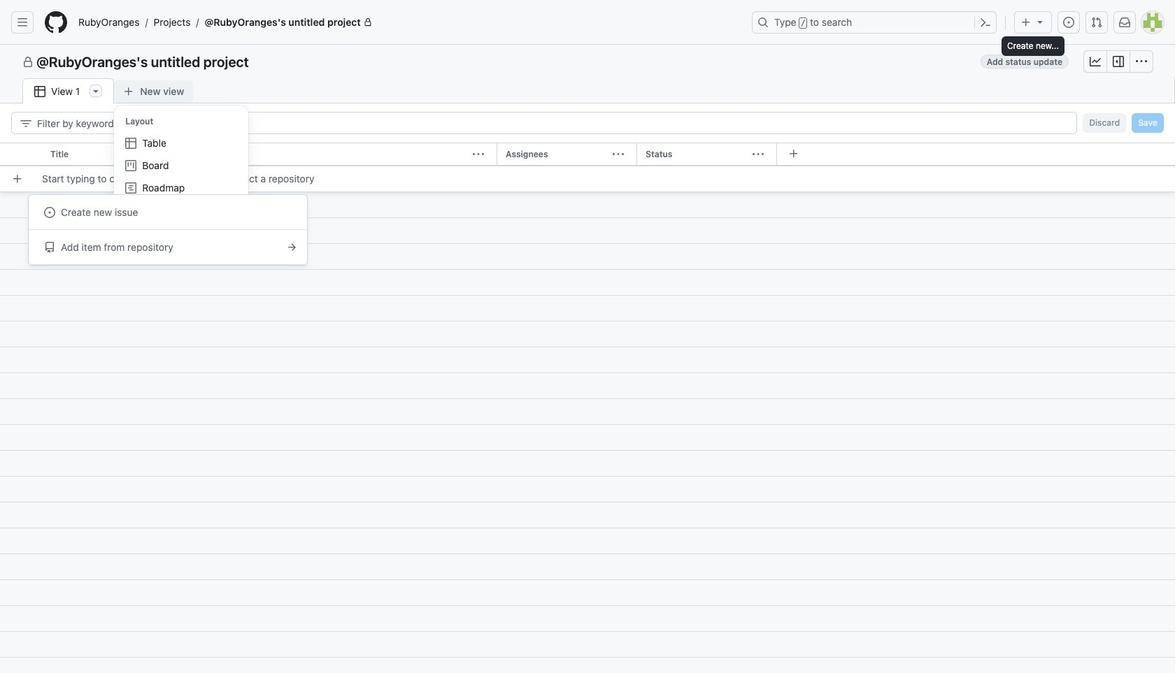 Task type: locate. For each thing, give the bounding box(es) containing it.
triangle down image
[[1035, 16, 1046, 27]]

list
[[73, 11, 744, 34]]

discovery suggestions list box
[[28, 194, 308, 266]]

row down assignees column options icon
[[6, 166, 1175, 192]]

menu item up project icon
[[120, 132, 243, 154]]

menu item
[[120, 132, 243, 154], [120, 154, 243, 177], [120, 177, 243, 199]]

project image
[[125, 160, 137, 171]]

tab panel
[[0, 104, 1175, 674]]

cell
[[0, 143, 42, 166]]

sc 9kayk9 0 image
[[1090, 56, 1101, 67], [44, 207, 55, 218], [286, 242, 297, 253], [44, 242, 55, 253]]

grid
[[0, 143, 1175, 674]]

add field image
[[788, 148, 800, 160]]

notifications image
[[1119, 17, 1130, 28]]

homepage image
[[45, 11, 67, 34]]

Start typing to create a draft, or type hashtag to select a repository text field
[[28, 166, 1175, 192]]

2 menu item from the top
[[120, 154, 243, 177]]

row down view filters region
[[0, 143, 1175, 166]]

menu item down project icon
[[120, 177, 243, 199]]

3 menu item from the top
[[120, 177, 243, 199]]

menu
[[114, 105, 249, 238]]

menu item down table icon
[[120, 154, 243, 177]]

sc 9kayk9 0 image
[[1113, 56, 1124, 67], [1136, 56, 1147, 67], [22, 57, 34, 68], [34, 86, 45, 97], [20, 118, 31, 129]]

region
[[114, 105, 249, 238]]

row
[[0, 143, 1175, 166], [6, 166, 1175, 192]]

column header
[[42, 143, 502, 166], [497, 143, 642, 166], [637, 143, 782, 166]]

assignees column options image
[[613, 149, 624, 160]]

copy image
[[125, 216, 137, 227]]

tooltip
[[1002, 36, 1065, 56]]

project roadmap image
[[125, 182, 137, 193]]

tab list
[[22, 78, 216, 104]]



Task type: vqa. For each thing, say whether or not it's contained in the screenshot.
'Tooltip'
yes



Task type: describe. For each thing, give the bounding box(es) containing it.
status column options image
[[753, 149, 764, 160]]

issue opened image
[[1063, 17, 1075, 28]]

view options for view 1 image
[[90, 85, 102, 97]]

table image
[[125, 137, 137, 149]]

3 column header from the left
[[637, 143, 782, 166]]

Filter by keyword or by field field
[[37, 113, 1066, 134]]

sc 9kayk9 0 image inside view filters region
[[20, 118, 31, 129]]

title column options image
[[473, 149, 484, 160]]

lock image
[[364, 18, 372, 27]]

1 column header from the left
[[42, 143, 502, 166]]

project navigation
[[0, 45, 1175, 78]]

git pull request image
[[1091, 17, 1103, 28]]

view filters region
[[11, 112, 1164, 134]]

1 menu item from the top
[[120, 132, 243, 154]]

layout group
[[114, 132, 249, 199]]

create new item or add existing item image
[[12, 173, 23, 184]]

2 column header from the left
[[497, 143, 642, 166]]

command palette image
[[980, 17, 991, 28]]

sc 9kayk9 0 image inside project navigation
[[1090, 56, 1101, 67]]

plus image
[[1021, 17, 1032, 28]]



